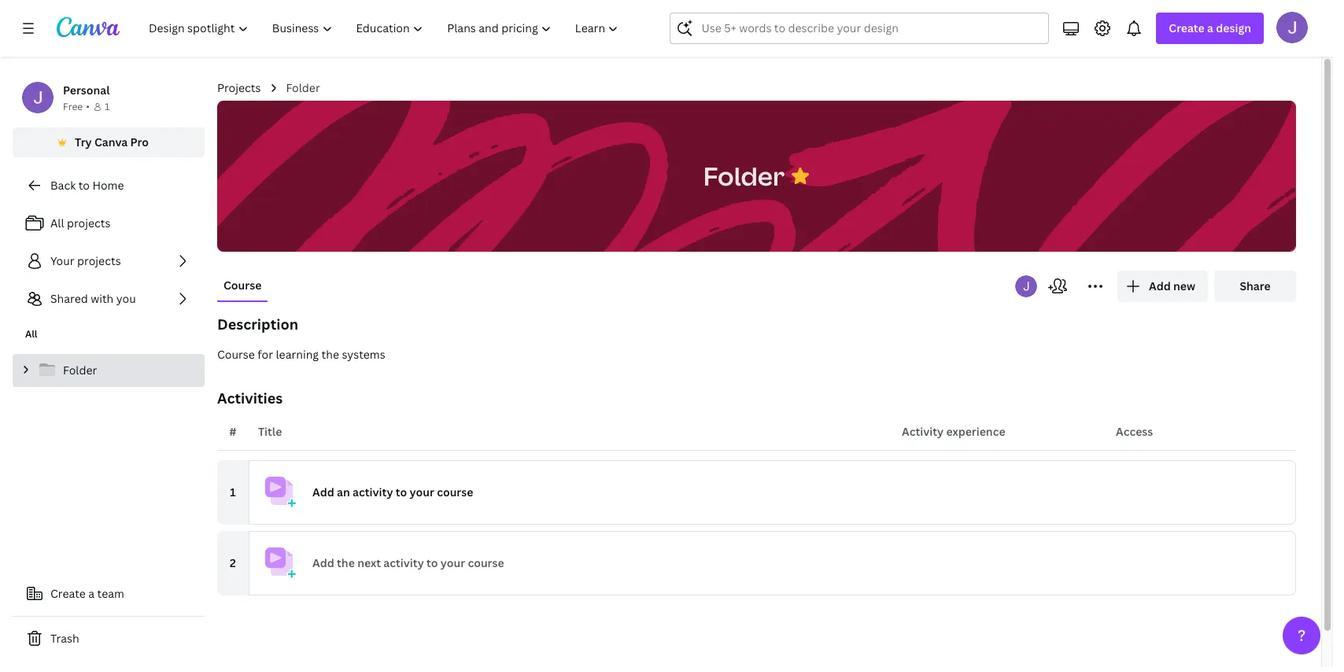 Task type: describe. For each thing, give the bounding box(es) containing it.
folder for topmost folder link
[[286, 80, 320, 95]]

create a team button
[[13, 579, 205, 610]]

#
[[229, 424, 237, 439]]

add new
[[1150, 279, 1196, 294]]

to inside "dropdown button"
[[396, 485, 407, 500]]

course button
[[217, 271, 268, 301]]

course for learning the systems button
[[217, 346, 1297, 364]]

a for team
[[88, 587, 95, 602]]

free •
[[63, 100, 90, 113]]

course for course
[[224, 278, 262, 293]]

projects
[[217, 80, 261, 95]]

1 vertical spatial course
[[468, 556, 504, 571]]

activity
[[902, 424, 944, 439]]

jacob simon image
[[1277, 12, 1309, 43]]

add for add an activity to your course
[[313, 485, 334, 500]]

try canva pro
[[75, 135, 149, 150]]

all projects link
[[13, 208, 205, 239]]

all for all projects
[[50, 216, 64, 231]]

shared with you link
[[13, 283, 205, 315]]

learning
[[276, 347, 319, 362]]

shared
[[50, 291, 88, 306]]

share
[[1240, 279, 1271, 294]]

0 horizontal spatial folder
[[63, 363, 97, 378]]

0 vertical spatial folder link
[[286, 80, 320, 97]]

create for create a design
[[1170, 20, 1205, 35]]

your inside "dropdown button"
[[410, 485, 434, 500]]

1 vertical spatial folder link
[[13, 354, 205, 387]]

Search search field
[[702, 13, 1018, 43]]

add new button
[[1118, 271, 1209, 302]]

course for course for learning the systems
[[217, 347, 255, 362]]

0 vertical spatial to
[[78, 178, 90, 193]]

next
[[358, 556, 381, 571]]

1 vertical spatial 1
[[230, 485, 236, 500]]

add an activity to your course
[[313, 485, 473, 500]]

access
[[1117, 424, 1154, 439]]

add for add new
[[1150, 279, 1171, 294]]

1 vertical spatial activity
[[384, 556, 424, 571]]

try
[[75, 135, 92, 150]]

canva
[[94, 135, 128, 150]]

activities
[[217, 389, 283, 408]]

new
[[1174, 279, 1196, 294]]



Task type: locate. For each thing, give the bounding box(es) containing it.
trash link
[[13, 624, 205, 655]]

projects for all projects
[[67, 216, 111, 231]]

all
[[50, 216, 64, 231], [25, 328, 37, 341]]

0 vertical spatial all
[[50, 216, 64, 231]]

folder link right 'projects' link
[[286, 80, 320, 97]]

folder for folder button
[[704, 159, 785, 193]]

course inside 'button'
[[217, 347, 255, 362]]

add
[[1150, 279, 1171, 294], [313, 485, 334, 500], [313, 556, 334, 571]]

the inside 'button'
[[322, 347, 339, 362]]

the right learning
[[322, 347, 339, 362]]

a left the team
[[88, 587, 95, 602]]

add inside "dropdown button"
[[313, 485, 334, 500]]

course up description
[[224, 278, 262, 293]]

folder button
[[696, 152, 793, 201]]

0 vertical spatial add
[[1150, 279, 1171, 294]]

activity experience
[[902, 424, 1006, 439]]

to right next
[[427, 556, 438, 571]]

all for all
[[25, 328, 37, 341]]

0 vertical spatial the
[[322, 347, 339, 362]]

1 right •
[[105, 100, 110, 113]]

course left for
[[217, 347, 255, 362]]

back to home link
[[13, 170, 205, 202]]

folder link down 'shared with you' link
[[13, 354, 205, 387]]

0 vertical spatial create
[[1170, 20, 1205, 35]]

to right back
[[78, 178, 90, 193]]

your
[[410, 485, 434, 500], [441, 556, 465, 571]]

0 horizontal spatial your
[[410, 485, 434, 500]]

course
[[224, 278, 262, 293], [217, 347, 255, 362]]

1 vertical spatial a
[[88, 587, 95, 602]]

add an activity to your course button
[[249, 461, 1297, 525]]

try canva pro button
[[13, 128, 205, 157]]

experience
[[947, 424, 1006, 439]]

all projects
[[50, 216, 111, 231]]

activity inside "dropdown button"
[[353, 485, 393, 500]]

all inside list
[[50, 216, 64, 231]]

1 horizontal spatial 1
[[230, 485, 236, 500]]

1 vertical spatial the
[[337, 556, 355, 571]]

0 horizontal spatial to
[[78, 178, 90, 193]]

add left 'an'
[[313, 485, 334, 500]]

an
[[337, 485, 350, 500]]

0 horizontal spatial folder link
[[13, 354, 205, 387]]

systems
[[342, 347, 386, 362]]

your
[[50, 254, 75, 268]]

trash
[[50, 631, 79, 646]]

projects
[[67, 216, 111, 231], [77, 254, 121, 268]]

1 horizontal spatial to
[[396, 485, 407, 500]]

back
[[50, 178, 76, 193]]

with
[[91, 291, 114, 306]]

2 vertical spatial to
[[427, 556, 438, 571]]

the left next
[[337, 556, 355, 571]]

1 vertical spatial to
[[396, 485, 407, 500]]

add inside dropdown button
[[1150, 279, 1171, 294]]

course inside add an activity to your course "dropdown button"
[[437, 485, 473, 500]]

to
[[78, 178, 90, 193], [396, 485, 407, 500], [427, 556, 438, 571]]

folder inside button
[[704, 159, 785, 193]]

pro
[[130, 135, 149, 150]]

1 horizontal spatial your
[[441, 556, 465, 571]]

folder link
[[286, 80, 320, 97], [13, 354, 205, 387]]

1 vertical spatial folder
[[704, 159, 785, 193]]

personal
[[63, 83, 110, 98]]

0 vertical spatial folder
[[286, 80, 320, 95]]

projects down back to home in the top of the page
[[67, 216, 111, 231]]

create inside dropdown button
[[1170, 20, 1205, 35]]

0 vertical spatial activity
[[353, 485, 393, 500]]

activity right 'an'
[[353, 485, 393, 500]]

back to home
[[50, 178, 124, 193]]

activity
[[353, 485, 393, 500], [384, 556, 424, 571]]

team
[[97, 587, 124, 602]]

0 horizontal spatial create
[[50, 587, 86, 602]]

design
[[1217, 20, 1252, 35]]

add left next
[[313, 556, 334, 571]]

course inside button
[[224, 278, 262, 293]]

create left the team
[[50, 587, 86, 602]]

title
[[258, 424, 282, 439]]

0 vertical spatial your
[[410, 485, 434, 500]]

projects right your
[[77, 254, 121, 268]]

create a design
[[1170, 20, 1252, 35]]

course for learning the systems
[[217, 347, 386, 362]]

list containing all projects
[[13, 208, 205, 315]]

2
[[230, 556, 236, 571]]

the
[[322, 347, 339, 362], [337, 556, 355, 571]]

your projects
[[50, 254, 121, 268]]

0 horizontal spatial all
[[25, 328, 37, 341]]

1 vertical spatial course
[[217, 347, 255, 362]]

2 vertical spatial add
[[313, 556, 334, 571]]

projects for your projects
[[77, 254, 121, 268]]

2 horizontal spatial to
[[427, 556, 438, 571]]

a for design
[[1208, 20, 1214, 35]]

create a design button
[[1157, 13, 1265, 44]]

share button
[[1215, 271, 1297, 302]]

1 vertical spatial projects
[[77, 254, 121, 268]]

1 horizontal spatial a
[[1208, 20, 1214, 35]]

home
[[92, 178, 124, 193]]

0 vertical spatial a
[[1208, 20, 1214, 35]]

0 horizontal spatial a
[[88, 587, 95, 602]]

add left new
[[1150, 279, 1171, 294]]

you
[[116, 291, 136, 306]]

top level navigation element
[[139, 13, 633, 44]]

free
[[63, 100, 83, 113]]

shared with you
[[50, 291, 136, 306]]

activity right next
[[384, 556, 424, 571]]

1 vertical spatial your
[[441, 556, 465, 571]]

1
[[105, 100, 110, 113], [230, 485, 236, 500]]

1 horizontal spatial folder link
[[286, 80, 320, 97]]

create a team
[[50, 587, 124, 602]]

0 vertical spatial projects
[[67, 216, 111, 231]]

1 vertical spatial add
[[313, 485, 334, 500]]

1 horizontal spatial folder
[[286, 80, 320, 95]]

a left design
[[1208, 20, 1214, 35]]

0 vertical spatial 1
[[105, 100, 110, 113]]

course
[[437, 485, 473, 500], [468, 556, 504, 571]]

1 vertical spatial all
[[25, 328, 37, 341]]

add for add the next activity to your course
[[313, 556, 334, 571]]

•
[[86, 100, 90, 113]]

2 horizontal spatial folder
[[704, 159, 785, 193]]

0 horizontal spatial 1
[[105, 100, 110, 113]]

list
[[13, 208, 205, 315]]

1 horizontal spatial create
[[1170, 20, 1205, 35]]

2 vertical spatial folder
[[63, 363, 97, 378]]

create left design
[[1170, 20, 1205, 35]]

a inside button
[[88, 587, 95, 602]]

projects link
[[217, 80, 261, 97]]

create
[[1170, 20, 1205, 35], [50, 587, 86, 602]]

1 horizontal spatial all
[[50, 216, 64, 231]]

1 down the #
[[230, 485, 236, 500]]

0 vertical spatial course
[[224, 278, 262, 293]]

1 vertical spatial create
[[50, 587, 86, 602]]

for
[[258, 347, 273, 362]]

to right 'an'
[[396, 485, 407, 500]]

a inside dropdown button
[[1208, 20, 1214, 35]]

create inside button
[[50, 587, 86, 602]]

a
[[1208, 20, 1214, 35], [88, 587, 95, 602]]

your projects link
[[13, 246, 205, 277]]

add the next activity to your course
[[313, 556, 504, 571]]

create for create a team
[[50, 587, 86, 602]]

description
[[217, 315, 298, 334]]

0 vertical spatial course
[[437, 485, 473, 500]]

None search field
[[670, 13, 1050, 44]]

folder
[[286, 80, 320, 95], [704, 159, 785, 193], [63, 363, 97, 378]]



Task type: vqa. For each thing, say whether or not it's contained in the screenshot.
General Photography Photography Website in Beige and Dark Brown Curated Editorial Style group
no



